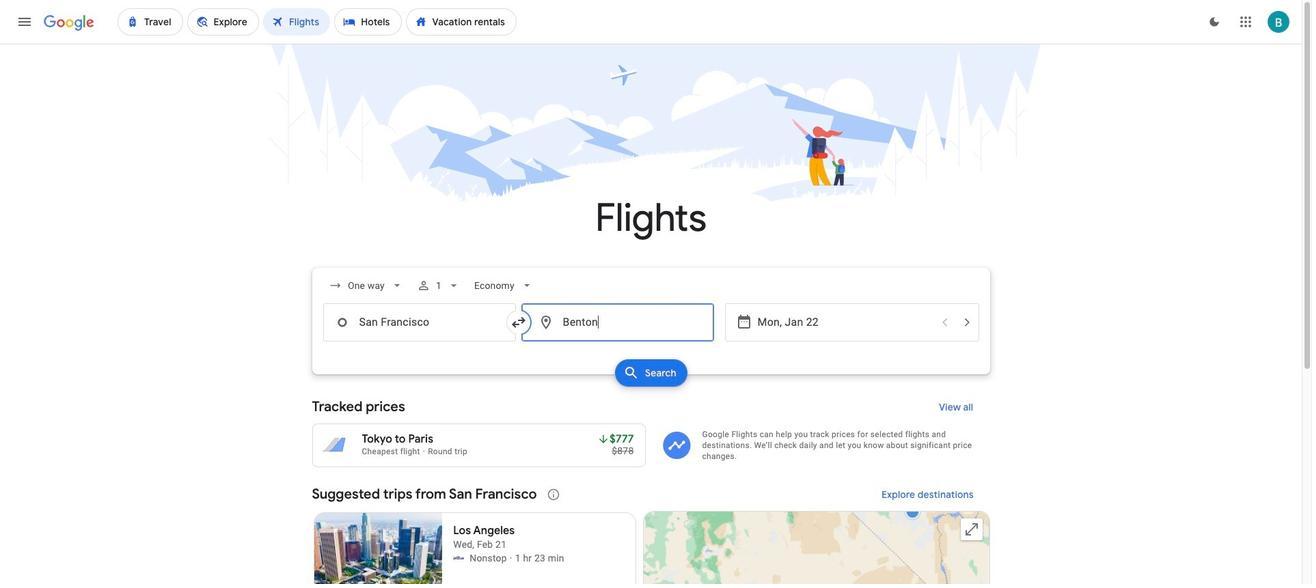Task type: locate. For each thing, give the bounding box(es) containing it.
 image
[[510, 552, 513, 565]]

Departure text field
[[758, 304, 933, 341]]

 image inside tracked prices region
[[423, 447, 425, 457]]

Flight search field
[[301, 268, 1001, 391]]

 image
[[423, 447, 425, 457]]

878 US dollars text field
[[612, 446, 634, 457]]

suggested trips from san francisco region
[[312, 479, 990, 585]]

 image inside suggested trips from san francisco region
[[510, 552, 513, 565]]

main menu image
[[16, 14, 33, 30]]

777 US dollars text field
[[610, 433, 634, 447]]

change appearance image
[[1199, 5, 1231, 38]]

None field
[[323, 274, 409, 298], [469, 274, 540, 298], [323, 274, 409, 298], [469, 274, 540, 298]]

None text field
[[323, 304, 516, 342], [521, 304, 714, 342], [323, 304, 516, 342], [521, 304, 714, 342]]



Task type: describe. For each thing, give the bounding box(es) containing it.
swap origin and destination. image
[[510, 315, 527, 331]]

tracked prices region
[[312, 391, 990, 468]]

jetblue image
[[453, 553, 464, 564]]



Task type: vqa. For each thing, say whether or not it's contained in the screenshot.
Suggested trips from San Francisco Region
yes



